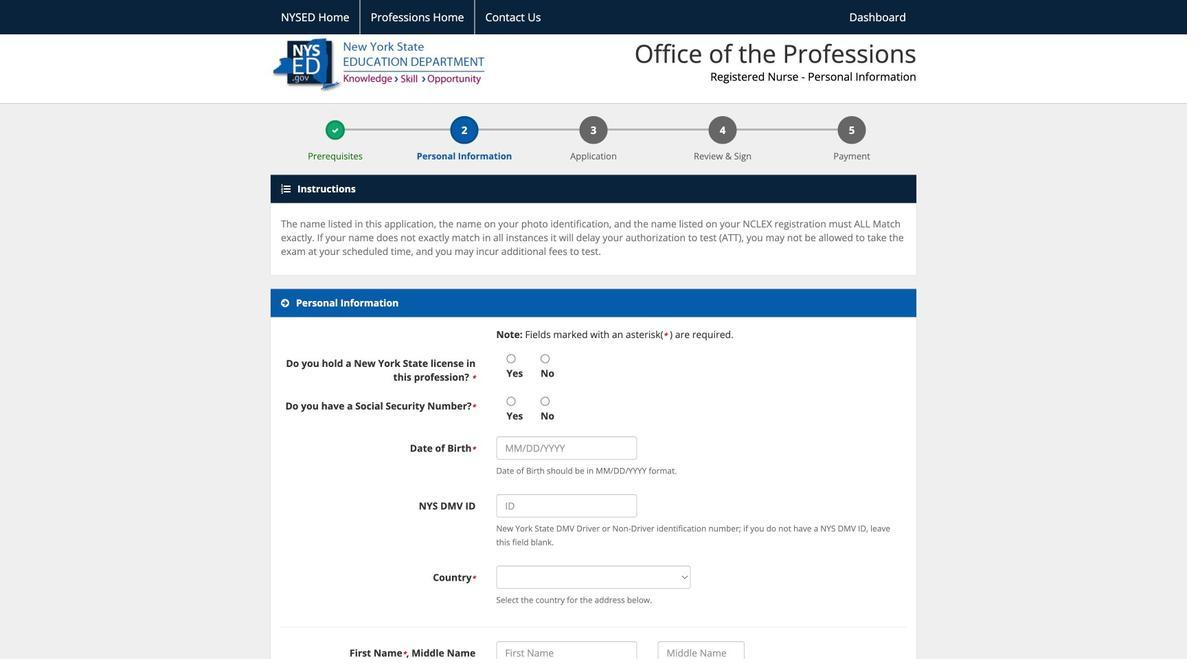 Task type: vqa. For each thing, say whether or not it's contained in the screenshot.
First Name text box
yes



Task type: locate. For each thing, give the bounding box(es) containing it.
None radio
[[541, 354, 550, 363], [541, 397, 550, 406], [541, 354, 550, 363], [541, 397, 550, 406]]

ID text field
[[496, 494, 637, 518]]

MM/DD/YYYY text field
[[496, 437, 637, 460]]

None radio
[[507, 354, 516, 363], [507, 397, 516, 406], [507, 354, 516, 363], [507, 397, 516, 406]]



Task type: describe. For each thing, give the bounding box(es) containing it.
First Name text field
[[496, 641, 637, 659]]

Middle Name text field
[[658, 641, 745, 659]]

list ol image
[[281, 184, 291, 194]]

arrow circle right image
[[281, 298, 289, 308]]

check image
[[332, 127, 339, 134]]



